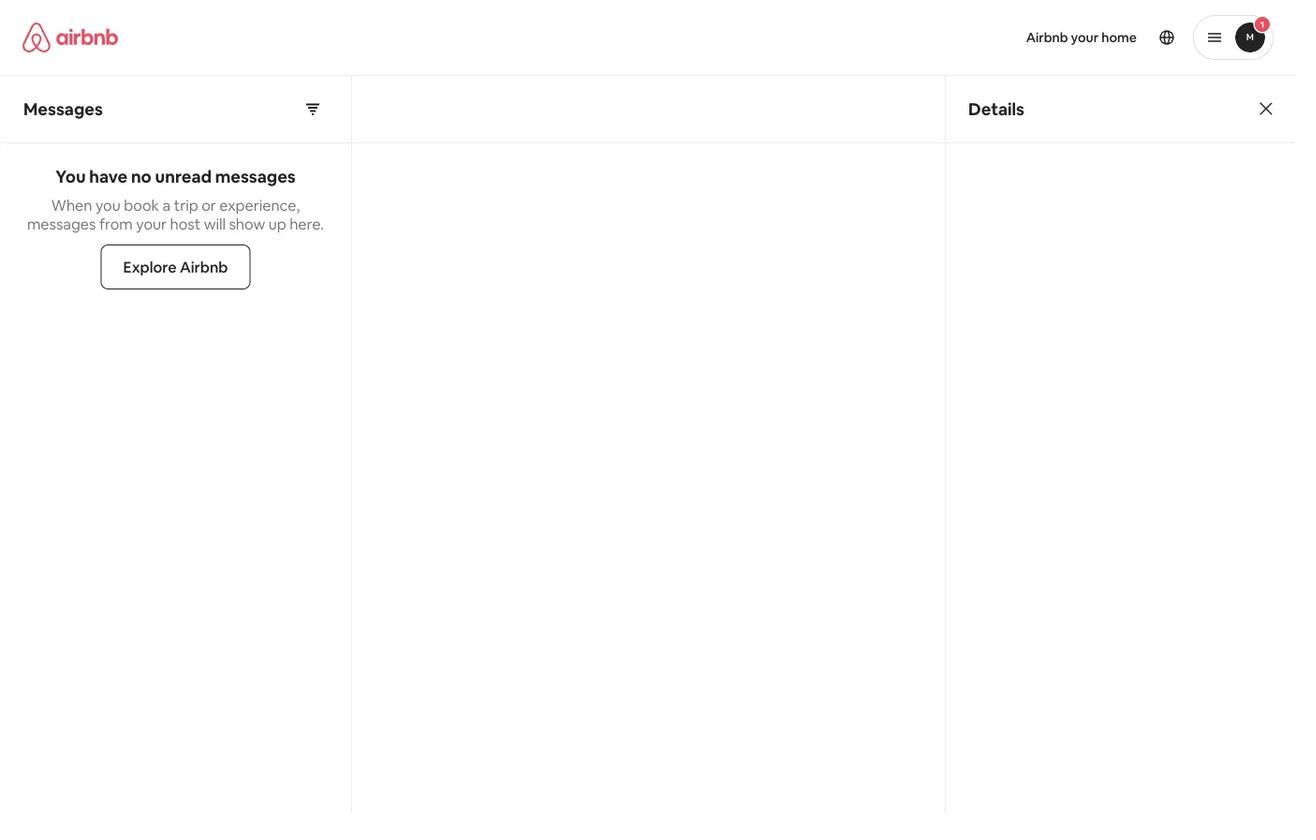 Task type: describe. For each thing, give the bounding box(es) containing it.
a
[[163, 195, 171, 215]]

1 button
[[1194, 15, 1274, 60]]

here.
[[290, 214, 324, 233]]

have
[[89, 166, 128, 188]]

explore airbnb link
[[101, 245, 251, 289]]

you
[[56, 166, 86, 188]]

airbnb inside messaging page main contents element
[[180, 257, 228, 276]]

experience,
[[219, 195, 300, 215]]

1
[[1261, 18, 1265, 30]]

filter conversations. current filter: all conversations image
[[305, 102, 320, 117]]

no
[[131, 166, 152, 188]]

trip
[[174, 195, 198, 215]]

you
[[96, 195, 121, 215]]

when
[[51, 195, 92, 215]]

1 vertical spatial messages
[[27, 214, 96, 233]]

or
[[202, 195, 216, 215]]

messaging page main contents element
[[0, 75, 1297, 814]]

home
[[1102, 29, 1137, 46]]



Task type: locate. For each thing, give the bounding box(es) containing it.
your
[[1071, 29, 1099, 46], [136, 214, 167, 233]]

your inside profile element
[[1071, 29, 1099, 46]]

1 vertical spatial airbnb
[[180, 257, 228, 276]]

details
[[969, 98, 1025, 120]]

1 horizontal spatial messages
[[215, 166, 296, 188]]

your inside you have no unread messages when you book a trip or experience, messages from your host will show up here.
[[136, 214, 167, 233]]

up
[[269, 214, 286, 233]]

airbnb
[[1026, 29, 1069, 46], [180, 257, 228, 276]]

0 horizontal spatial messages
[[27, 214, 96, 233]]

your left home
[[1071, 29, 1099, 46]]

0 vertical spatial your
[[1071, 29, 1099, 46]]

profile element
[[671, 0, 1274, 75]]

messages down you
[[27, 214, 96, 233]]

0 horizontal spatial your
[[136, 214, 167, 233]]

airbnb your home link
[[1015, 18, 1149, 57]]

airbnb left home
[[1026, 29, 1069, 46]]

0 vertical spatial messages
[[215, 166, 296, 188]]

airbnb inside profile element
[[1026, 29, 1069, 46]]

messages
[[215, 166, 296, 188], [27, 214, 96, 233]]

unread
[[155, 166, 212, 188]]

book
[[124, 195, 159, 215]]

1 vertical spatial your
[[136, 214, 167, 233]]

messages
[[23, 98, 103, 120]]

messages up experience,
[[215, 166, 296, 188]]

explore airbnb
[[123, 257, 228, 276]]

host
[[170, 214, 201, 233]]

show
[[229, 214, 265, 233]]

1 horizontal spatial your
[[1071, 29, 1099, 46]]

explore
[[123, 257, 177, 276]]

0 vertical spatial airbnb
[[1026, 29, 1069, 46]]

0 horizontal spatial airbnb
[[180, 257, 228, 276]]

airbnb your home
[[1026, 29, 1137, 46]]

your left the host
[[136, 214, 167, 233]]

airbnb down "will" on the top left of the page
[[180, 257, 228, 276]]

1 horizontal spatial airbnb
[[1026, 29, 1069, 46]]

from
[[99, 214, 133, 233]]

will
[[204, 214, 226, 233]]

you have no unread messages when you book a trip or experience, messages from your host will show up here.
[[27, 166, 324, 233]]



Task type: vqa. For each thing, say whether or not it's contained in the screenshot.
"come"
no



